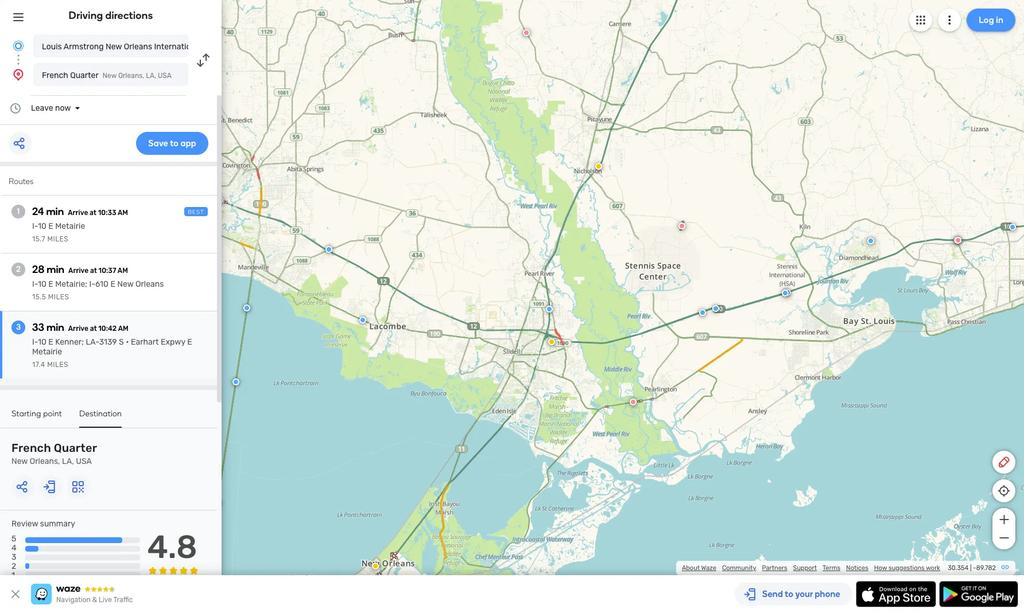 Task type: locate. For each thing, give the bounding box(es) containing it.
at up 'la-'
[[90, 325, 97, 333]]

starting
[[11, 409, 41, 419]]

2 left 28
[[16, 265, 21, 274]]

navigation
[[56, 596, 91, 604]]

0 horizontal spatial 1
[[11, 571, 15, 581]]

at for 24 min
[[90, 209, 96, 217]]

1 vertical spatial 10
[[38, 280, 46, 289]]

e
[[48, 222, 53, 231], [48, 280, 53, 289], [110, 280, 115, 289], [48, 338, 53, 347], [187, 338, 192, 347]]

1 inside 5 4 3 2 1
[[11, 571, 15, 581]]

1 vertical spatial la,
[[62, 457, 74, 467]]

10:33
[[98, 209, 116, 217]]

quarter down destination button
[[54, 441, 97, 455]]

0 vertical spatial metairie
[[55, 222, 85, 231]]

1 vertical spatial french quarter new orleans, la, usa
[[11, 441, 97, 467]]

orleans inside i-10 e metairie; i-610 e new orleans 15.5 miles
[[135, 280, 164, 289]]

orleans down directions
[[124, 42, 152, 52]]

10 up 15.7
[[38, 222, 46, 231]]

e for 28 min
[[48, 280, 53, 289]]

1 vertical spatial orleans
[[135, 280, 164, 289]]

at for 28 min
[[90, 267, 97, 275]]

10 down 33
[[38, 338, 46, 347]]

1 horizontal spatial la,
[[146, 72, 156, 80]]

e left kenner;
[[48, 338, 53, 347]]

2 at from the top
[[90, 267, 97, 275]]

0 vertical spatial usa
[[158, 72, 171, 80]]

arrive up 'metairie;'
[[68, 267, 88, 275]]

about waze link
[[682, 565, 716, 572]]

review
[[11, 519, 38, 529]]

2 vertical spatial miles
[[47, 361, 68, 369]]

navigation & live traffic
[[56, 596, 133, 604]]

e for 24 min
[[48, 222, 53, 231]]

am right 10:37
[[118, 267, 128, 275]]

i- up 15.5
[[32, 280, 38, 289]]

new
[[106, 42, 122, 52], [103, 72, 117, 80], [117, 280, 134, 289], [11, 457, 28, 467]]

miles inside "i-10 e metairie 15.7 miles"
[[47, 235, 68, 243]]

new inside button
[[106, 42, 122, 52]]

i-10 e metairie; i-610 e new orleans 15.5 miles
[[32, 280, 164, 301]]

orleans
[[124, 42, 152, 52], [135, 280, 164, 289]]

work
[[926, 565, 940, 572]]

1 vertical spatial 3
[[11, 553, 16, 563]]

10 inside "i-10 e metairie 15.7 miles"
[[38, 222, 46, 231]]

2
[[16, 265, 21, 274], [11, 562, 16, 572]]

e right expwy
[[187, 338, 192, 347]]

usa down international
[[158, 72, 171, 80]]

i- inside i-10 e kenner; la-3139 s • earhart expwy e metairie 17.4 miles
[[32, 338, 38, 347]]

am up s on the left bottom of page
[[118, 325, 128, 333]]

i-
[[32, 222, 38, 231], [32, 280, 38, 289], [89, 280, 95, 289], [32, 338, 38, 347]]

s
[[119, 338, 124, 347]]

i- for 28 min
[[32, 280, 38, 289]]

0 vertical spatial 2
[[16, 265, 21, 274]]

2 vertical spatial 10
[[38, 338, 46, 347]]

24 min arrive at 10:33 am
[[32, 205, 128, 218]]

0 vertical spatial orleans,
[[118, 72, 144, 80]]

am
[[118, 209, 128, 217], [118, 267, 128, 275], [118, 325, 128, 333]]

1 vertical spatial am
[[118, 267, 128, 275]]

1 vertical spatial miles
[[48, 293, 69, 301]]

i- up 15.7
[[32, 222, 38, 231]]

0 horizontal spatial road closed image
[[523, 29, 530, 36]]

french quarter new orleans, la, usa
[[42, 71, 171, 80], [11, 441, 97, 467]]

am right 10:33
[[118, 209, 128, 217]]

10 inside i-10 e metairie; i-610 e new orleans 15.5 miles
[[38, 280, 46, 289]]

louis armstrong new orleans international airport
[[42, 42, 230, 52]]

current location image
[[11, 39, 25, 53]]

french down louis in the top of the page
[[42, 71, 68, 80]]

live
[[99, 596, 112, 604]]

la, down louis armstrong new orleans international airport
[[146, 72, 156, 80]]

0 vertical spatial 1
[[17, 207, 20, 216]]

4
[[11, 544, 16, 553]]

1 up x icon in the bottom of the page
[[11, 571, 15, 581]]

1 left 24
[[17, 207, 20, 216]]

la,
[[146, 72, 156, 80], [62, 457, 74, 467]]

2 inside 5 4 3 2 1
[[11, 562, 16, 572]]

metairie inside "i-10 e metairie 15.7 miles"
[[55, 222, 85, 231]]

arrive inside 33 min arrive at 10:42 am
[[68, 325, 88, 333]]

1 vertical spatial min
[[47, 263, 64, 276]]

miles inside i-10 e metairie; i-610 e new orleans 15.5 miles
[[48, 293, 69, 301]]

1 vertical spatial metairie
[[32, 347, 62, 357]]

3
[[16, 323, 21, 332], [11, 553, 16, 563]]

usa
[[158, 72, 171, 80], [76, 457, 92, 467]]

police image
[[867, 238, 874, 245], [784, 289, 791, 296], [782, 290, 789, 297], [699, 309, 706, 316], [359, 317, 366, 324]]

10
[[38, 222, 46, 231], [38, 280, 46, 289], [38, 338, 46, 347]]

am inside 24 min arrive at 10:33 am
[[118, 209, 128, 217]]

1 vertical spatial french
[[11, 441, 51, 455]]

10 inside i-10 e kenner; la-3139 s • earhart expwy e metairie 17.4 miles
[[38, 338, 46, 347]]

1 vertical spatial quarter
[[54, 441, 97, 455]]

1 vertical spatial orleans,
[[30, 457, 60, 467]]

orleans inside button
[[124, 42, 152, 52]]

i- down 33
[[32, 338, 38, 347]]

point
[[43, 409, 62, 419]]

1
[[17, 207, 20, 216], [11, 571, 15, 581]]

arrive up "i-10 e metairie 15.7 miles"
[[68, 209, 88, 217]]

0 vertical spatial miles
[[47, 235, 68, 243]]

1 horizontal spatial usa
[[158, 72, 171, 80]]

metairie up 17.4
[[32, 347, 62, 357]]

0 vertical spatial at
[[90, 209, 96, 217]]

0 vertical spatial quarter
[[70, 71, 99, 80]]

french down starting point button
[[11, 441, 51, 455]]

33 min arrive at 10:42 am
[[32, 321, 128, 334]]

0 vertical spatial 3
[[16, 323, 21, 332]]

review summary
[[11, 519, 75, 529]]

la, down point
[[62, 457, 74, 467]]

miles right 15.7
[[47, 235, 68, 243]]

3 10 from the top
[[38, 338, 46, 347]]

summary
[[40, 519, 75, 529]]

new right armstrong
[[106, 42, 122, 52]]

am inside 33 min arrive at 10:42 am
[[118, 325, 128, 333]]

1 vertical spatial at
[[90, 267, 97, 275]]

miles down 'metairie;'
[[48, 293, 69, 301]]

2 vertical spatial min
[[46, 321, 64, 334]]

french
[[42, 71, 68, 80], [11, 441, 51, 455]]

3 left 33
[[16, 323, 21, 332]]

10 up 15.5
[[38, 280, 46, 289]]

orleans right 610
[[135, 280, 164, 289]]

0 vertical spatial arrive
[[68, 209, 88, 217]]

starting point button
[[11, 409, 62, 427]]

quarter down armstrong
[[70, 71, 99, 80]]

0 vertical spatial hazard image
[[595, 163, 602, 170]]

28
[[32, 263, 44, 276]]

hazard image
[[595, 163, 602, 170], [548, 339, 555, 346], [372, 563, 379, 570]]

at left 10:33
[[90, 209, 96, 217]]

french quarter new orleans, la, usa down armstrong
[[42, 71, 171, 80]]

2 vertical spatial arrive
[[68, 325, 88, 333]]

1 10 from the top
[[38, 222, 46, 231]]

10 for 28
[[38, 280, 46, 289]]

metairie down 24 min arrive at 10:33 am
[[55, 222, 85, 231]]

3 at from the top
[[90, 325, 97, 333]]

partners
[[762, 565, 787, 572]]

2 vertical spatial am
[[118, 325, 128, 333]]

1 vertical spatial hazard image
[[548, 339, 555, 346]]

3 down 5
[[11, 553, 16, 563]]

2 10 from the top
[[38, 280, 46, 289]]

i- for 24 min
[[32, 222, 38, 231]]

2 vertical spatial at
[[90, 325, 97, 333]]

at inside the 28 min arrive at 10:37 am
[[90, 267, 97, 275]]

airport
[[204, 42, 230, 52]]

0 horizontal spatial hazard image
[[372, 563, 379, 570]]

french quarter new orleans, la, usa down point
[[11, 441, 97, 467]]

at inside 33 min arrive at 10:42 am
[[90, 325, 97, 333]]

new right 610
[[117, 280, 134, 289]]

arrive up kenner;
[[68, 325, 88, 333]]

louis
[[42, 42, 62, 52]]

1 horizontal spatial orleans,
[[118, 72, 144, 80]]

metairie
[[55, 222, 85, 231], [32, 347, 62, 357]]

road closed image
[[678, 223, 685, 230], [954, 237, 961, 244], [955, 237, 961, 244]]

0 vertical spatial 10
[[38, 222, 46, 231]]

waze
[[701, 565, 716, 572]]

min right 24
[[46, 205, 64, 218]]

89.782
[[976, 565, 996, 572]]

arrive inside 24 min arrive at 10:33 am
[[68, 209, 88, 217]]

police image
[[216, 197, 223, 204], [1009, 224, 1016, 231], [325, 246, 332, 253], [243, 305, 250, 312], [712, 305, 719, 312], [546, 306, 553, 313], [232, 379, 239, 386]]

international
[[154, 42, 202, 52]]

1 horizontal spatial 1
[[17, 207, 20, 216]]

0 vertical spatial min
[[46, 205, 64, 218]]

0 vertical spatial orleans
[[124, 42, 152, 52]]

am inside the 28 min arrive at 10:37 am
[[118, 267, 128, 275]]

arrive for 33 min
[[68, 325, 88, 333]]

now
[[55, 103, 71, 113]]

0 vertical spatial am
[[118, 209, 128, 217]]

3139
[[99, 338, 117, 347]]

x image
[[9, 588, 22, 602]]

min
[[46, 205, 64, 218], [47, 263, 64, 276], [46, 321, 64, 334]]

miles
[[47, 235, 68, 243], [48, 293, 69, 301], [47, 361, 68, 369]]

e inside "i-10 e metairie 15.7 miles"
[[48, 222, 53, 231]]

1 at from the top
[[90, 209, 96, 217]]

min right 33
[[46, 321, 64, 334]]

arrive for 28 min
[[68, 267, 88, 275]]

kenner;
[[55, 338, 84, 347]]

driving
[[69, 9, 103, 22]]

usa down destination button
[[76, 457, 92, 467]]

orleans,
[[118, 72, 144, 80], [30, 457, 60, 467]]

quarter
[[70, 71, 99, 80], [54, 441, 97, 455]]

min right 28
[[47, 263, 64, 276]]

suggestions
[[889, 565, 925, 572]]

at
[[90, 209, 96, 217], [90, 267, 97, 275], [90, 325, 97, 333]]

1 vertical spatial 1
[[11, 571, 15, 581]]

arrive
[[68, 209, 88, 217], [68, 267, 88, 275], [68, 325, 88, 333]]

2 down 4
[[11, 562, 16, 572]]

1 vertical spatial road closed image
[[630, 399, 637, 406]]

zoom out image
[[997, 532, 1011, 545]]

new down louis armstrong new orleans international airport button
[[103, 72, 117, 80]]

terms link
[[823, 565, 840, 572]]

i- inside "i-10 e metairie 15.7 miles"
[[32, 222, 38, 231]]

arrive inside the 28 min arrive at 10:37 am
[[68, 267, 88, 275]]

1 vertical spatial 2
[[11, 562, 16, 572]]

at inside 24 min arrive at 10:33 am
[[90, 209, 96, 217]]

metairie inside i-10 e kenner; la-3139 s • earhart expwy e metairie 17.4 miles
[[32, 347, 62, 357]]

miles right 17.4
[[47, 361, 68, 369]]

30.354 | -89.782
[[948, 565, 996, 572]]

orleans, down starting point button
[[30, 457, 60, 467]]

e left 'metairie;'
[[48, 280, 53, 289]]

destination
[[79, 409, 122, 419]]

10:42
[[98, 325, 117, 333]]

road closed image
[[523, 29, 530, 36], [630, 399, 637, 406]]

orleans, down louis armstrong new orleans international airport
[[118, 72, 144, 80]]

e down 24 min arrive at 10:33 am
[[48, 222, 53, 231]]

0 horizontal spatial usa
[[76, 457, 92, 467]]

1 vertical spatial arrive
[[68, 267, 88, 275]]

at left 10:37
[[90, 267, 97, 275]]

2 vertical spatial hazard image
[[372, 563, 379, 570]]



Task type: describe. For each thing, give the bounding box(es) containing it.
min for 24 min
[[46, 205, 64, 218]]

armstrong
[[64, 42, 104, 52]]

-
[[973, 565, 976, 572]]

min for 33 min
[[46, 321, 64, 334]]

i-10 e metairie 15.7 miles
[[32, 222, 85, 243]]

new inside i-10 e metairie; i-610 e new orleans 15.5 miles
[[117, 280, 134, 289]]

support link
[[793, 565, 817, 572]]

destination button
[[79, 409, 122, 428]]

i- for 33 min
[[32, 338, 38, 347]]

am for 28 min
[[118, 267, 128, 275]]

support
[[793, 565, 817, 572]]

miles inside i-10 e kenner; la-3139 s • earhart expwy e metairie 17.4 miles
[[47, 361, 68, 369]]

4.8
[[147, 529, 197, 567]]

new down starting point button
[[11, 457, 28, 467]]

28 min arrive at 10:37 am
[[32, 263, 128, 276]]

am for 24 min
[[118, 209, 128, 217]]

how suggestions work link
[[874, 565, 940, 572]]

1 horizontal spatial hazard image
[[548, 339, 555, 346]]

24
[[32, 205, 44, 218]]

10 for 24
[[38, 222, 46, 231]]

0 horizontal spatial la,
[[62, 457, 74, 467]]

•
[[126, 338, 129, 347]]

pencil image
[[997, 456, 1011, 470]]

expwy
[[161, 338, 185, 347]]

0 horizontal spatial orleans,
[[30, 457, 60, 467]]

leave
[[31, 103, 53, 113]]

la-
[[86, 338, 99, 347]]

min for 28 min
[[47, 263, 64, 276]]

|
[[970, 565, 972, 572]]

i-10 e kenner; la-3139 s • earhart expwy e metairie 17.4 miles
[[32, 338, 192, 369]]

10 for 33
[[38, 338, 46, 347]]

0 vertical spatial la,
[[146, 72, 156, 80]]

routes
[[9, 177, 33, 187]]

17.4
[[32, 361, 45, 369]]

33
[[32, 321, 44, 334]]

am for 33 min
[[118, 325, 128, 333]]

0 vertical spatial french quarter new orleans, la, usa
[[42, 71, 171, 80]]

&
[[92, 596, 97, 604]]

community
[[722, 565, 756, 572]]

5
[[11, 534, 16, 544]]

partners link
[[762, 565, 787, 572]]

610
[[95, 280, 108, 289]]

at for 33 min
[[90, 325, 97, 333]]

community link
[[722, 565, 756, 572]]

notices
[[846, 565, 868, 572]]

leave now
[[31, 103, 71, 113]]

location image
[[11, 68, 25, 82]]

clock image
[[9, 102, 22, 115]]

directions
[[105, 9, 153, 22]]

earhart
[[131, 338, 159, 347]]

e for 33 min
[[48, 338, 53, 347]]

driving directions
[[69, 9, 153, 22]]

notices link
[[846, 565, 868, 572]]

15.5
[[32, 293, 46, 301]]

how
[[874, 565, 887, 572]]

3 inside 5 4 3 2 1
[[11, 553, 16, 563]]

louis armstrong new orleans international airport button
[[33, 34, 230, 57]]

about
[[682, 565, 700, 572]]

10:37
[[98, 267, 116, 275]]

zoom in image
[[997, 513, 1011, 527]]

e right 610
[[110, 280, 115, 289]]

i- down the 28 min arrive at 10:37 am
[[89, 280, 95, 289]]

2 horizontal spatial hazard image
[[595, 163, 602, 170]]

link image
[[1000, 563, 1010, 572]]

0 vertical spatial french
[[42, 71, 68, 80]]

30.354
[[948, 565, 969, 572]]

starting point
[[11, 409, 62, 419]]

terms
[[823, 565, 840, 572]]

0 vertical spatial road closed image
[[523, 29, 530, 36]]

15.7
[[32, 235, 45, 243]]

5 4 3 2 1
[[11, 534, 16, 581]]

metairie;
[[55, 280, 87, 289]]

best
[[188, 209, 204, 216]]

traffic
[[113, 596, 133, 604]]

about waze community partners support terms notices how suggestions work
[[682, 565, 940, 572]]

1 vertical spatial usa
[[76, 457, 92, 467]]

arrive for 24 min
[[68, 209, 88, 217]]

1 horizontal spatial road closed image
[[630, 399, 637, 406]]



Task type: vqa. For each thing, say whether or not it's contained in the screenshot.
allows
no



